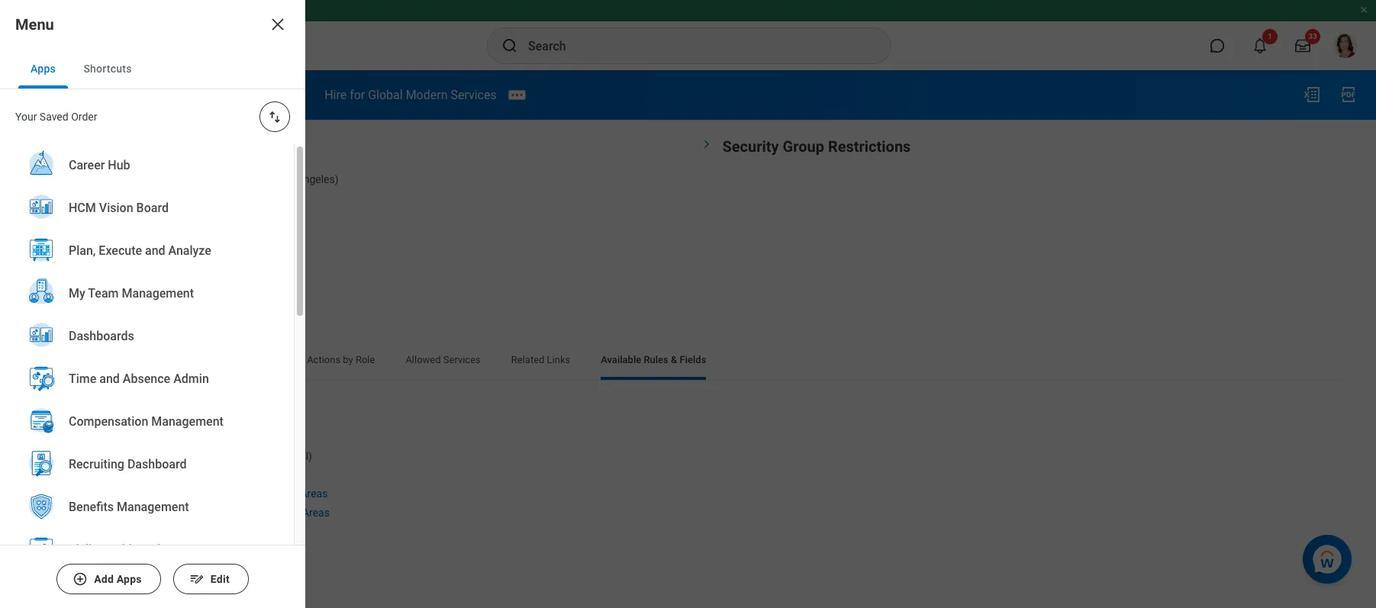 Task type: describe. For each thing, give the bounding box(es) containing it.
0 vertical spatial services
[[451, 87, 497, 102]]

view business process definition
[[31, 84, 306, 105]]

time zone
[[31, 173, 82, 185]]

dashboards
[[69, 329, 134, 344]]

security group restrictions
[[722, 137, 911, 156]]

long
[[247, 488, 271, 500]]

compensation management
[[69, 415, 224, 429]]

global modern services
[[158, 203, 270, 215]]

plus circle image
[[73, 572, 88, 587]]

text edit image
[[189, 572, 204, 587]]

hcm vision board
[[69, 201, 169, 215]]

effective date
[[31, 143, 97, 156]]

date~
[[178, 469, 207, 481]]

shortcuts button
[[71, 49, 144, 89]]

(los
[[273, 173, 294, 185]]

process
[[155, 84, 222, 105]]

1 vertical spatial services
[[230, 203, 270, 215]]

available rules & fields
[[601, 354, 706, 365]]

term for long
[[273, 488, 298, 500]]

allowed for allowed services
[[406, 354, 441, 365]]

&
[[671, 354, 677, 365]]

modern inside global modern services link
[[191, 203, 227, 215]]

~days unemployed~ (new model)
[[149, 450, 312, 462]]

(active) relocation - short term areas
[[149, 507, 330, 519]]

rules
[[644, 354, 668, 365]]

(active) for (active) relocation - long term areas
[[149, 488, 186, 500]]

view business process definition main content
[[0, 70, 1376, 608]]

sort image
[[267, 109, 282, 124]]

team
[[88, 286, 119, 301]]

time for time zone
[[31, 173, 55, 185]]

gmt-08:00 pacific time (los angeles)
[[158, 173, 339, 185]]

pacific
[[212, 173, 244, 185]]

2 available fields image from the top
[[136, 469, 146, 481]]

restrictions
[[828, 137, 911, 156]]

by
[[343, 354, 353, 365]]

close environment banner image
[[1359, 5, 1368, 15]]

actions
[[307, 354, 340, 365]]

dashboard for skills dashboard
[[101, 543, 160, 557]]

due
[[31, 262, 49, 274]]

gmt-08:00 pacific time (los angeles) element
[[158, 170, 339, 185]]

list inside global navigation dialog
[[0, 144, 294, 608]]

date for due date
[[52, 262, 74, 274]]

zone
[[57, 173, 82, 185]]

1 horizontal spatial and
[[145, 244, 165, 258]]

used
[[94, 232, 118, 244]]

time for time and absence admin
[[69, 372, 96, 386]]

(active) for (active) relocation - short term areas
[[149, 507, 186, 519]]

management for compensation management
[[151, 415, 224, 429]]

- for short
[[241, 507, 244, 519]]

edit
[[210, 573, 230, 585]]

dashboards link
[[18, 315, 276, 359]]

time and absence admin
[[69, 372, 209, 386]]

services inside tab list
[[443, 354, 481, 365]]

hub
[[108, 158, 130, 173]]

date for effective date
[[75, 143, 97, 156]]

0 horizontal spatial and
[[99, 372, 120, 386]]

career hub link
[[18, 144, 276, 189]]

1 horizontal spatial global
[[368, 87, 403, 102]]

role
[[356, 354, 375, 365]]

diagram
[[81, 303, 121, 315]]

job
[[259, 469, 277, 481]]

hcm
[[69, 201, 96, 215]]

group
[[783, 137, 824, 156]]

my team management
[[69, 286, 194, 301]]

career hub
[[69, 158, 130, 173]]

compensation management link
[[18, 401, 276, 445]]

definition
[[226, 84, 306, 105]]

0 vertical spatial business
[[75, 84, 150, 105]]

hcm vision board link
[[18, 187, 276, 231]]

1 horizontal spatial modern
[[406, 87, 448, 102]]

inbox large image
[[1295, 38, 1310, 53]]

1 available fields image from the top
[[136, 450, 146, 462]]

1 vertical spatial fields
[[92, 450, 121, 462]]

- for long
[[241, 488, 244, 500]]

for
[[350, 87, 365, 102]]

add
[[94, 573, 114, 585]]

add apps
[[94, 573, 142, 585]]

items selected list
[[136, 447, 354, 539]]

admin
[[173, 372, 209, 386]]

time and absence admin link
[[18, 358, 276, 402]]

~days
[[149, 450, 179, 462]]

effective
[[31, 143, 72, 156]]

(active) relocation - long term areas
[[149, 488, 328, 500]]

add apps button
[[57, 564, 161, 595]]

allowed actions by role
[[269, 354, 375, 365]]

shortcuts
[[83, 63, 131, 75]]

gmt-
[[158, 173, 182, 185]]

view for view diagram
[[55, 303, 78, 315]]

0 vertical spatial fields
[[680, 354, 706, 365]]

allowed services
[[406, 354, 481, 365]]

related
[[511, 354, 544, 365]]

~days unemployed~ (new model) element
[[149, 447, 312, 462]]

most recent used date
[[31, 232, 143, 244]]

relocation for long
[[188, 488, 239, 500]]

skills dashboard
[[69, 543, 160, 557]]

view for view business process definition
[[31, 84, 71, 105]]

absence
[[123, 372, 170, 386]]

search image
[[501, 37, 519, 55]]

dashboard for recruiting dashboard
[[127, 457, 187, 472]]

available fields
[[46, 450, 121, 462]]

available for available rules & fields
[[601, 354, 641, 365]]

x image
[[269, 15, 287, 34]]

available for available fields
[[46, 450, 89, 462]]



Task type: vqa. For each thing, say whether or not it's contained in the screenshot.
VIEW associated with View Business Process Definition
yes



Task type: locate. For each thing, give the bounding box(es) containing it.
tab list containing apps
[[0, 49, 305, 89]]

my team management link
[[18, 272, 276, 317]]

1 vertical spatial management
[[151, 415, 224, 429]]

areas down model)
[[300, 488, 328, 500]]

areas inside (active) relocation - long term areas 'link'
[[300, 488, 328, 500]]

tab list containing allowed actions by role
[[31, 343, 1345, 380]]

1 vertical spatial available
[[46, 450, 89, 462]]

due date
[[31, 262, 74, 274]]

allowed
[[269, 354, 304, 365], [406, 354, 441, 365]]

1 relocation from the top
[[188, 488, 239, 500]]

view inside view diagram button
[[55, 303, 78, 315]]

management down plan, execute and analyze link
[[122, 286, 194, 301]]

- for previous
[[210, 469, 213, 481]]

global up "most recent used date" element
[[158, 203, 188, 215]]

available fields image left ~hire
[[136, 469, 146, 481]]

skills dashboard link
[[18, 529, 276, 573]]

hire for global modern services
[[324, 87, 497, 102]]

1 vertical spatial business
[[31, 203, 74, 215]]

fields
[[680, 354, 706, 365], [92, 450, 121, 462]]

date up career
[[75, 143, 97, 156]]

time inside global navigation dialog
[[69, 372, 96, 386]]

0 vertical spatial dashboard
[[127, 457, 187, 472]]

1 (active) from the top
[[149, 488, 186, 500]]

hire for global modern services link
[[324, 87, 497, 102]]

1 vertical spatial date
[[120, 232, 143, 244]]

1 vertical spatial modern
[[191, 203, 227, 215]]

0 horizontal spatial date
[[52, 262, 74, 274]]

1 vertical spatial relocation
[[188, 507, 239, 519]]

(active)
[[149, 488, 186, 500], [149, 507, 186, 519]]

term
[[273, 488, 298, 500], [275, 507, 300, 519]]

recruiting
[[69, 457, 124, 472]]

1 vertical spatial available fields image
[[136, 526, 146, 538]]

- left short
[[241, 507, 244, 519]]

global modern services link
[[158, 200, 270, 215]]

career
[[69, 158, 105, 173]]

your saved order
[[15, 111, 97, 123]]

compensation
[[69, 415, 148, 429]]

3 available fields image from the top
[[136, 488, 146, 500]]

0 vertical spatial term
[[273, 488, 298, 500]]

recent
[[58, 232, 91, 244]]

(active) relocation - short term areas link
[[149, 504, 330, 519]]

relocation inside 'link'
[[188, 488, 239, 500]]

relocation for short
[[188, 507, 239, 519]]

allowed left actions
[[269, 354, 304, 365]]

0 vertical spatial global
[[368, 87, 403, 102]]

areas for (active) relocation - long term areas
[[300, 488, 328, 500]]

recruiting dashboard
[[69, 457, 187, 472]]

angeles)
[[297, 173, 339, 185]]

short
[[247, 507, 273, 519]]

available fields image
[[136, 450, 146, 462], [136, 469, 146, 481], [136, 488, 146, 500]]

model)
[[279, 450, 312, 462]]

2 vertical spatial -
[[241, 507, 244, 519]]

0 horizontal spatial modern
[[191, 203, 227, 215]]

1 vertical spatial tab list
[[31, 343, 1345, 380]]

0 horizontal spatial global
[[158, 203, 188, 215]]

term down job
[[273, 488, 298, 500]]

2 vertical spatial services
[[443, 354, 481, 365]]

1 horizontal spatial fields
[[680, 354, 706, 365]]

1 vertical spatial view
[[55, 303, 78, 315]]

available left rules
[[601, 354, 641, 365]]

areas
[[300, 488, 328, 500], [302, 507, 330, 519]]

0 vertical spatial areas
[[300, 488, 328, 500]]

global right for
[[368, 87, 403, 102]]

allowed right role
[[406, 354, 441, 365]]

fields down compensation
[[92, 450, 121, 462]]

date right due
[[52, 262, 74, 274]]

benefits management link
[[18, 486, 276, 530]]

0 vertical spatial available
[[601, 354, 641, 365]]

1 vertical spatial and
[[99, 372, 120, 386]]

0 vertical spatial tab list
[[0, 49, 305, 89]]

available fields image left ~days at the bottom left
[[136, 450, 146, 462]]

0 vertical spatial view
[[31, 84, 71, 105]]

2 vertical spatial date
[[52, 262, 74, 274]]

modern down 08:00
[[191, 203, 227, 215]]

0 horizontal spatial business
[[31, 203, 74, 215]]

menu
[[15, 15, 54, 34]]

view diagram
[[55, 303, 121, 315]]

1 vertical spatial areas
[[302, 507, 330, 519]]

business
[[75, 84, 150, 105], [31, 203, 74, 215]]

plan,
[[69, 244, 96, 258]]

allowed for allowed actions by role
[[269, 354, 304, 365]]

edit button
[[173, 564, 249, 595]]

- right date~
[[210, 469, 213, 481]]

- inside 'link'
[[241, 488, 244, 500]]

notifications large image
[[1252, 38, 1268, 53]]

apps right add
[[117, 573, 142, 585]]

links
[[547, 354, 570, 365]]

list
[[0, 144, 294, 608]]

2 relocation from the top
[[188, 507, 239, 519]]

profile logan mcneil element
[[1324, 29, 1367, 63]]

most
[[31, 232, 55, 244]]

recruiting dashboard link
[[18, 443, 276, 488]]

security
[[722, 137, 779, 156]]

and left 'analyze' at the left top of the page
[[145, 244, 165, 258]]

available fields image down benefits management
[[136, 526, 146, 538]]

related links
[[511, 354, 570, 365]]

date right used on the top of page
[[120, 232, 143, 244]]

1 horizontal spatial available
[[601, 354, 641, 365]]

1 vertical spatial dashboard
[[101, 543, 160, 557]]

2 horizontal spatial date
[[120, 232, 143, 244]]

0 horizontal spatial apps
[[31, 63, 56, 75]]

tab list inside 'view business process definition' main content
[[31, 343, 1345, 380]]

2 horizontal spatial time
[[246, 173, 270, 185]]

1 available fields image from the top
[[136, 507, 146, 519]]

relocation
[[188, 488, 239, 500], [188, 507, 239, 519]]

apps inside button
[[31, 63, 56, 75]]

1 horizontal spatial allowed
[[406, 354, 441, 365]]

management up ~days at the bottom left
[[151, 415, 224, 429]]

term inside the (active) relocation - short term areas link
[[275, 507, 300, 519]]

and left absence
[[99, 372, 120, 386]]

1 horizontal spatial business
[[75, 84, 150, 105]]

board
[[136, 201, 169, 215]]

0 horizontal spatial available
[[46, 450, 89, 462]]

unemployed~
[[182, 450, 248, 462]]

object
[[77, 203, 108, 215]]

tab list
[[0, 49, 305, 89], [31, 343, 1345, 380]]

apps inside button
[[117, 573, 142, 585]]

08:00
[[182, 173, 209, 185]]

1 vertical spatial (active)
[[149, 507, 186, 519]]

most recent used date element
[[158, 223, 215, 246]]

modern right for
[[406, 87, 448, 102]]

0 vertical spatial management
[[122, 286, 194, 301]]

security group restrictions button
[[722, 137, 911, 156]]

term for short
[[275, 507, 300, 519]]

1 horizontal spatial time
[[69, 372, 96, 386]]

0 vertical spatial modern
[[406, 87, 448, 102]]

execute
[[99, 244, 142, 258]]

1 vertical spatial -
[[241, 488, 244, 500]]

2 (active) from the top
[[149, 507, 186, 519]]

1 horizontal spatial apps
[[117, 573, 142, 585]]

business down shortcuts
[[75, 84, 150, 105]]

time left zone
[[31, 173, 55, 185]]

skills
[[69, 543, 98, 557]]

vision
[[99, 201, 133, 215]]

and
[[145, 244, 165, 258], [99, 372, 120, 386]]

0 vertical spatial -
[[210, 469, 213, 481]]

export to excel image
[[1303, 85, 1321, 104]]

hire
[[324, 87, 347, 102]]

areas right short
[[302, 507, 330, 519]]

0 horizontal spatial allowed
[[269, 354, 304, 365]]

areas for (active) relocation - short term areas
[[302, 507, 330, 519]]

0 vertical spatial available fields image
[[136, 507, 146, 519]]

business down time zone
[[31, 203, 74, 215]]

0 vertical spatial and
[[145, 244, 165, 258]]

available fields image up skills dashboard link
[[136, 507, 146, 519]]

list containing career hub
[[0, 144, 294, 608]]

time
[[31, 173, 55, 185], [246, 173, 270, 185], [69, 372, 96, 386]]

your
[[15, 111, 37, 123]]

1 vertical spatial term
[[275, 507, 300, 519]]

2 available fields image from the top
[[136, 526, 146, 538]]

2 vertical spatial available fields image
[[136, 488, 146, 500]]

available fields image
[[136, 507, 146, 519], [136, 526, 146, 538]]

relocation down (active) relocation - long term areas on the left bottom of the page
[[188, 507, 239, 519]]

available fields image up benefits management
[[136, 488, 146, 500]]

available down compensation
[[46, 450, 89, 462]]

view printable version (pdf) image
[[1339, 85, 1358, 104]]

view up saved
[[31, 84, 71, 105]]

time down dashboards
[[69, 372, 96, 386]]

business object
[[31, 203, 108, 215]]

plan, execute and analyze
[[69, 244, 211, 258]]

- left long
[[241, 488, 244, 500]]

view down my
[[55, 303, 78, 315]]

0 horizontal spatial time
[[31, 173, 55, 185]]

2 allowed from the left
[[406, 354, 441, 365]]

areas inside the (active) relocation - short term areas link
[[302, 507, 330, 519]]

available inside tab list
[[601, 354, 641, 365]]

term inside (active) relocation - long term areas 'link'
[[273, 488, 298, 500]]

global navigation dialog
[[0, 0, 305, 608]]

0 vertical spatial (active)
[[149, 488, 186, 500]]

1 vertical spatial apps
[[117, 573, 142, 585]]

~hire date~ - previous job
[[149, 469, 277, 481]]

01/04/2023
[[158, 232, 215, 244]]

0 vertical spatial apps
[[31, 63, 56, 75]]

benefits management
[[69, 500, 189, 515]]

2 vertical spatial management
[[117, 500, 189, 515]]

apps button
[[18, 49, 68, 89]]

order
[[71, 111, 97, 123]]

fields right &
[[680, 354, 706, 365]]

view diagram button
[[31, 294, 146, 325]]

1 vertical spatial global
[[158, 203, 188, 215]]

my
[[69, 286, 85, 301]]

0 vertical spatial relocation
[[188, 488, 239, 500]]

relocation down ~hire date~ - previous job
[[188, 488, 239, 500]]

previous
[[216, 469, 257, 481]]

saved
[[40, 111, 68, 123]]

1 allowed from the left
[[269, 354, 304, 365]]

management down ~hire
[[117, 500, 189, 515]]

time left (los
[[246, 173, 270, 185]]

(active) inside 'link'
[[149, 488, 186, 500]]

global
[[368, 87, 403, 102], [158, 203, 188, 215]]

analyze
[[168, 244, 211, 258]]

apps down menu
[[31, 63, 56, 75]]

term right short
[[275, 507, 300, 519]]

1 horizontal spatial date
[[75, 143, 97, 156]]

plan, execute and analyze link
[[18, 230, 276, 274]]

~hire date~ - previous job link
[[149, 466, 277, 481]]

0 vertical spatial available fields image
[[136, 450, 146, 462]]

banner
[[0, 0, 1376, 70]]

management for benefits management
[[117, 500, 189, 515]]

1 vertical spatial available fields image
[[136, 469, 146, 481]]

(active) relocation - long term areas link
[[149, 485, 328, 500]]

0 horizontal spatial fields
[[92, 450, 121, 462]]

-
[[210, 469, 213, 481], [241, 488, 244, 500], [241, 507, 244, 519]]

0 vertical spatial date
[[75, 143, 97, 156]]



